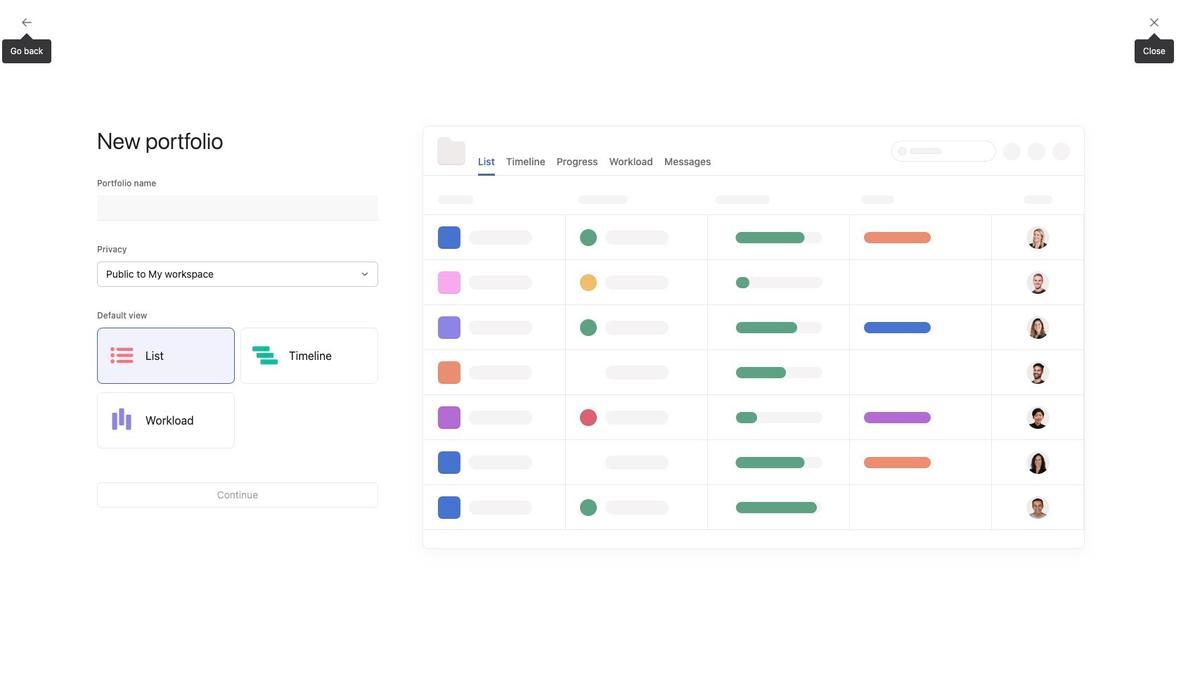 Task type: vqa. For each thing, say whether or not it's contained in the screenshot.
see details, my workspace ICON
no



Task type: locate. For each thing, give the bounding box(es) containing it.
tooltip
[[2, 35, 52, 63], [1135, 35, 1174, 63]]

toolbar
[[265, 441, 646, 472]]

list item
[[676, 273, 1091, 298], [676, 298, 1091, 323], [676, 323, 1091, 349], [676, 349, 1091, 374], [265, 536, 456, 579]]

completed image
[[690, 302, 707, 319]]

list box
[[425, 6, 762, 28]]

tooltip down the go back 'image'
[[2, 35, 52, 63]]

1 horizontal spatial tooltip
[[1135, 35, 1174, 63]]

bulleted list image
[[410, 453, 418, 461]]

global element
[[0, 34, 169, 119]]

globe image
[[470, 546, 487, 563]]

go back image
[[21, 17, 32, 28]]

close image
[[1149, 17, 1160, 28]]

0 horizontal spatial tooltip
[[2, 35, 52, 63]]

this is a preview of your portfolio image
[[423, 127, 1084, 548]]

tooltip down close image
[[1135, 35, 1174, 63]]

None text field
[[97, 195, 378, 221]]

2 tooltip from the left
[[1135, 35, 1174, 63]]



Task type: describe. For each thing, give the bounding box(es) containing it.
projects element
[[0, 364, 169, 505]]

view profile image
[[693, 210, 727, 243]]

starred element
[[0, 224, 169, 364]]

at mention image
[[502, 451, 513, 463]]

hide sidebar image
[[18, 11, 30, 22]]

Completed checkbox
[[690, 302, 707, 319]]

link image
[[455, 453, 463, 461]]

1 tooltip from the left
[[2, 35, 52, 63]]

numbered list image
[[432, 453, 440, 461]]

james, profile image
[[15, 319, 32, 336]]



